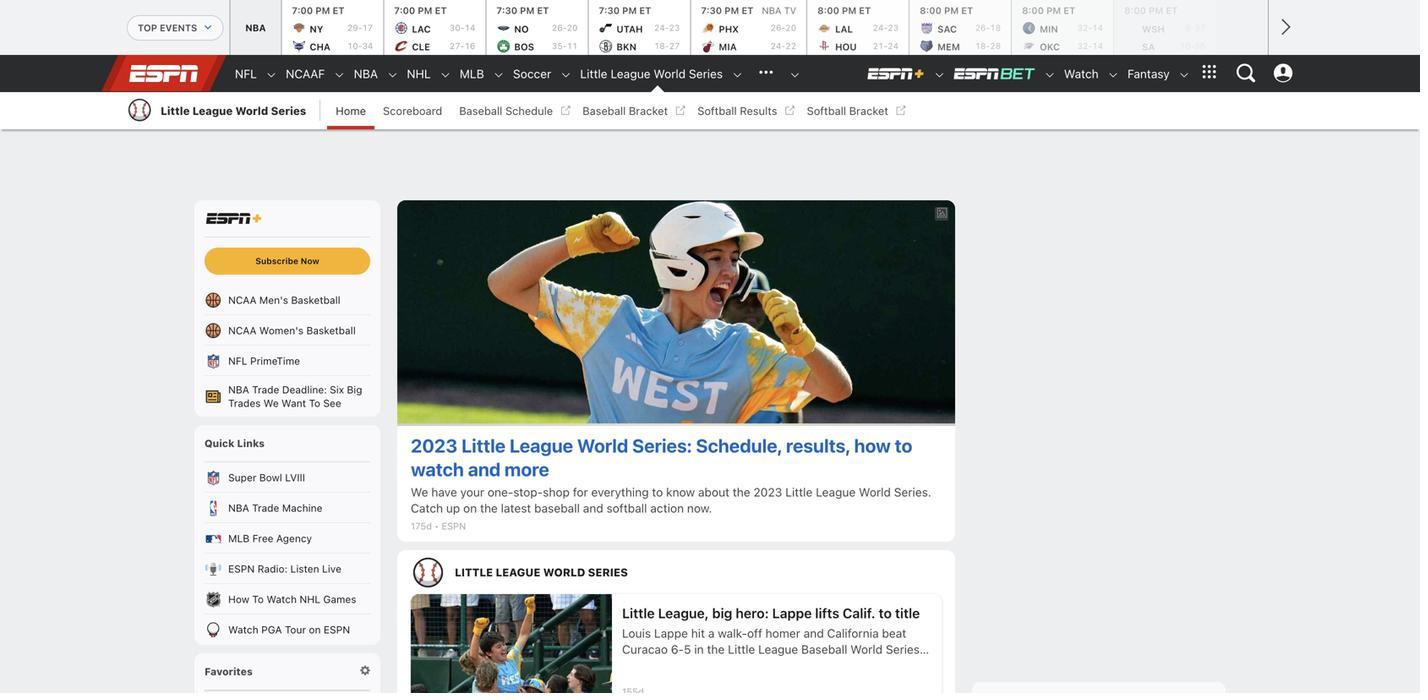 Task type: vqa. For each thing, say whether or not it's contained in the screenshot.
"as"
no



Task type: describe. For each thing, give the bounding box(es) containing it.
baseball for baseball bracket
[[583, 104, 626, 117]]

7:00 for lac
[[394, 5, 415, 16]]

walk-
[[718, 627, 747, 640]]

baseball
[[534, 501, 580, 515]]

quick links
[[205, 438, 265, 449]]

18-28
[[975, 41, 1001, 51]]

home link
[[327, 92, 375, 129]]

scoreboard link
[[375, 92, 451, 129]]

et for wsh
[[1166, 5, 1178, 16]]

ncaaf
[[286, 67, 325, 81]]

20 for phx
[[786, 23, 797, 33]]

shop
[[543, 485, 570, 499]]

1 vertical spatial nhl
[[300, 594, 320, 605]]

quick
[[205, 438, 235, 449]]

et for lac
[[435, 5, 447, 16]]

on inside 2023 little league world series: schedule, results, how to watch and more we have your one-stop-shop for everything to know about the 2023 little league world series. catch up on the latest baseball and softball action now.
[[463, 501, 477, 515]]

trades
[[228, 397, 261, 409]]

curacao
[[622, 643, 668, 657]]

3 7:30 from the left
[[701, 5, 722, 16]]

1 vertical spatial and
[[583, 501, 604, 515]]

your
[[460, 485, 485, 499]]

pm for no
[[520, 5, 535, 16]]

ny
[[310, 24, 323, 35]]

title
[[895, 605, 920, 621]]

pga
[[261, 624, 282, 636]]

little league world series image
[[127, 97, 152, 123]]

8:00 for wsh
[[1125, 5, 1147, 16]]

cle
[[412, 42, 430, 53]]

subscribe now link
[[205, 248, 370, 275]]

nba down super
[[228, 502, 249, 514]]

5 et from the left
[[742, 5, 754, 16]]

mlb link
[[451, 56, 484, 92]]

agency
[[276, 533, 312, 545]]

radio:
[[258, 563, 288, 575]]

basketball for ncaa men's basketball
[[291, 294, 340, 306]]

world left series.
[[859, 485, 891, 499]]

pm for lal
[[842, 5, 857, 16]]

nba trade machine link
[[194, 493, 380, 523]]

2023 little league world series: schedule, results, how to watch and more we have your one-stop-shop for everything to know about the 2023 little league world series. catch up on the latest baseball and softball action now.
[[411, 435, 932, 515]]

5 pm from the left
[[725, 5, 739, 16]]

wsh
[[1142, 24, 1165, 35]]

softball for softball results
[[698, 104, 737, 117]]

8:30 pm et link
[[1217, 0, 1318, 55]]

free
[[252, 533, 274, 545]]

links
[[237, 438, 265, 449]]

nhl link
[[398, 56, 431, 92]]

mem
[[938, 42, 960, 53]]

watch for watch pga tour on espn
[[228, 624, 258, 636]]

big
[[347, 384, 362, 396]]

nba trade machine
[[228, 502, 323, 514]]

league down the latest
[[496, 566, 541, 579]]

ncaa men's basketball
[[228, 294, 340, 306]]

now
[[301, 256, 319, 266]]

and inside little league, big hero: lappe lifts calif. to title louis lappe hit a walk-off homer and california beat curacao 6-5 in the little league baseball world series championship, despite giving up a four-run lead.
[[804, 627, 824, 640]]

espn plus logo image
[[205, 211, 263, 226]]

175d
[[411, 521, 432, 532]]

little down walk-
[[728, 643, 755, 657]]

baseball inside little league, big hero: lappe lifts calif. to title louis lappe hit a walk-off homer and california beat curacao 6-5 in the little league baseball world series championship, despite giving up a four-run lead.
[[802, 643, 848, 657]]

up inside little league, big hero: lappe lifts calif. to title louis lappe hit a walk-off homer and california beat curacao 6-5 in the little league baseball world series championship, despite giving up a four-run lead.
[[785, 659, 799, 673]]

0 vertical spatial and
[[468, 458, 501, 480]]

everything
[[591, 485, 649, 499]]

32- for okc
[[1078, 41, 1093, 51]]

mlb free agency link
[[194, 523, 380, 554]]

on inside watch pga tour on espn link
[[309, 624, 321, 636]]

four-
[[811, 659, 838, 673]]

2 vertical spatial little league world series
[[455, 566, 628, 579]]

calif.
[[843, 605, 876, 621]]

league down nfl link
[[192, 104, 233, 117]]

1 horizontal spatial 24-
[[771, 41, 786, 51]]

23 for 8:00 pm et
[[888, 23, 899, 33]]

little down your
[[455, 566, 493, 579]]

super
[[228, 472, 257, 484]]

the for 2023 little league world series: schedule, results, how to watch and more
[[733, 485, 751, 499]]

results
[[740, 104, 777, 117]]

nfl for nfl
[[235, 67, 257, 81]]

10-36
[[1180, 41, 1206, 51]]

8:00 for min
[[1022, 5, 1044, 16]]

nba left tv at the right of page
[[762, 5, 782, 16]]

30-14
[[450, 23, 475, 33]]

mlb for mlb
[[460, 67, 484, 81]]

series down mia
[[689, 67, 723, 81]]

27
[[669, 41, 680, 51]]

24-23 for 8:00 pm et
[[873, 23, 899, 33]]

little right little league world series image
[[161, 104, 190, 117]]

14 for 8:00 pm et
[[1093, 23, 1103, 33]]

ncaa women's basketball link
[[194, 315, 380, 346]]

8:00 for lal
[[818, 5, 840, 16]]

little up your
[[462, 435, 506, 457]]

big
[[712, 605, 733, 621]]

8:00 pm et for lal
[[818, 5, 871, 16]]

bowl
[[259, 472, 282, 484]]

mia
[[719, 42, 737, 53]]

1 horizontal spatial little league world series link
[[572, 56, 723, 92]]

bracket for baseball bracket
[[629, 104, 668, 117]]

37
[[1195, 23, 1206, 33]]

mlb free agency
[[228, 533, 312, 545]]

homer
[[766, 627, 801, 640]]

championship,
[[622, 659, 702, 673]]

events
[[160, 22, 197, 33]]

scoreboard
[[383, 104, 442, 117]]

california
[[827, 627, 879, 640]]

world down baseball
[[543, 566, 585, 579]]

21-
[[873, 41, 888, 51]]

world down nfl link
[[235, 104, 268, 117]]

0 horizontal spatial 2023
[[411, 435, 458, 457]]

8:30
[[1227, 5, 1249, 16]]

8:00 pm et for sac
[[920, 5, 973, 16]]

we inside 2023 little league world series: schedule, results, how to watch and more we have your one-stop-shop for everything to know about the 2023 little league world series. catch up on the latest baseball and softball action now.
[[411, 485, 428, 499]]

world inside little league, big hero: lappe lifts calif. to title louis lappe hit a walk-off homer and california beat curacao 6-5 in the little league baseball world series championship, despite giving up a four-run lead.
[[851, 643, 883, 657]]

26- for phx
[[771, 23, 786, 33]]

pm for lac
[[418, 5, 432, 16]]

1 vertical spatial a
[[802, 659, 808, 673]]

sac
[[938, 24, 957, 35]]

1 vertical spatial lappe
[[654, 627, 688, 640]]

8-37
[[1185, 23, 1206, 33]]

et for ny
[[333, 5, 345, 16]]

nfl for nfl primetime
[[228, 355, 247, 367]]

softball results link
[[689, 92, 799, 129]]

0 vertical spatial little league world series
[[580, 67, 723, 81]]

32- for min
[[1078, 23, 1093, 33]]

how
[[228, 594, 249, 605]]

32-14 for min
[[1078, 23, 1103, 33]]

trade for deadline:
[[252, 384, 279, 396]]

how to watch nhl games link
[[194, 584, 380, 615]]

28
[[990, 41, 1001, 51]]

league down results,
[[816, 485, 856, 499]]

tv
[[784, 5, 797, 16]]

the for little league, big hero: lappe lifts calif. to title
[[707, 643, 725, 657]]

listen
[[290, 563, 319, 575]]

one-
[[488, 485, 513, 499]]

little up louis
[[622, 605, 655, 621]]

et for min
[[1064, 5, 1076, 16]]

now.
[[687, 501, 712, 515]]

women's
[[259, 325, 304, 337]]

to inside little league, big hero: lappe lifts calif. to title louis lappe hit a walk-off homer and california beat curacao 6-5 in the little league baseball world series championship, despite giving up a four-run lead.
[[879, 605, 892, 621]]

26-20 for no
[[552, 23, 578, 33]]

stop-
[[513, 485, 543, 499]]

bracket for softball bracket
[[849, 104, 889, 117]]

softball results
[[698, 104, 777, 117]]

fantasy link
[[1119, 56, 1170, 92]]

lifts
[[815, 605, 840, 621]]

10- for cha
[[347, 41, 362, 51]]

36
[[1195, 41, 1206, 51]]

watch for watch
[[1064, 67, 1099, 81]]

want
[[282, 397, 306, 409]]

louis
[[622, 627, 651, 640]]

results,
[[786, 435, 850, 457]]

beat
[[882, 627, 907, 640]]

soccer
[[513, 67, 551, 81]]

espn radio: listen live link
[[194, 554, 380, 584]]

27-16
[[450, 41, 475, 51]]



Task type: locate. For each thing, give the bounding box(es) containing it.
espn for espn
[[442, 521, 466, 532]]

2 vertical spatial watch
[[228, 624, 258, 636]]

1 26- from the left
[[552, 23, 567, 33]]

1 8:00 pm et from the left
[[818, 5, 871, 16]]

0 vertical spatial watch
[[1064, 67, 1099, 81]]

24
[[888, 41, 899, 51]]

et
[[333, 5, 345, 16], [435, 5, 447, 16], [537, 5, 549, 16], [640, 5, 651, 16], [742, 5, 754, 16], [859, 5, 871, 16], [962, 5, 973, 16], [1064, 5, 1076, 16], [1166, 5, 1178, 16], [1268, 5, 1280, 16]]

2 trade from the top
[[252, 502, 279, 514]]

7:30 for no
[[497, 5, 518, 16]]

little league world series down baseball
[[455, 566, 628, 579]]

0 horizontal spatial 26-
[[552, 23, 567, 33]]

1 horizontal spatial the
[[707, 643, 725, 657]]

0 vertical spatial 32-
[[1078, 23, 1093, 33]]

3 pm from the left
[[520, 5, 535, 16]]

0 vertical spatial nhl
[[407, 67, 431, 81]]

4 8:00 pm et from the left
[[1125, 5, 1178, 16]]

on right tour
[[309, 624, 321, 636]]

2 7:00 pm et from the left
[[394, 5, 447, 16]]

bos
[[514, 42, 534, 53]]

2 pm from the left
[[418, 5, 432, 16]]

pm up min
[[1047, 5, 1061, 16]]

we inside nba trade deadline: six big trades we want to see
[[264, 397, 279, 409]]

lead.
[[859, 659, 886, 673]]

nfl left ncaaf link
[[235, 67, 257, 81]]

1 vertical spatial the
[[480, 501, 498, 515]]

0 horizontal spatial 18-
[[654, 41, 669, 51]]

pm up no
[[520, 5, 535, 16]]

7:30 up phx
[[701, 5, 722, 16]]

2 horizontal spatial watch
[[1064, 67, 1099, 81]]

1 horizontal spatial lappe
[[772, 605, 812, 621]]

8:00 pm et up sac
[[920, 5, 973, 16]]

basketball
[[291, 294, 340, 306], [306, 325, 356, 337]]

1 vertical spatial to
[[252, 594, 264, 605]]

nba link
[[345, 56, 378, 92]]

et for utah
[[640, 5, 651, 16]]

0 horizontal spatial mlb
[[228, 533, 250, 545]]

26-20 up 35-11
[[552, 23, 578, 33]]

32- up watch link
[[1078, 41, 1093, 51]]

1 horizontal spatial 20
[[786, 23, 797, 33]]

8 et from the left
[[1064, 5, 1076, 16]]

7:30 pm et for utah
[[599, 5, 651, 16]]

the down one-
[[480, 501, 498, 515]]

to inside nba trade deadline: six big trades we want to see
[[309, 397, 320, 409]]

14 up 16
[[465, 23, 475, 33]]

26-
[[552, 23, 567, 33], [771, 23, 786, 33], [975, 23, 990, 33]]

0 horizontal spatial baseball
[[459, 104, 502, 117]]

action
[[650, 501, 684, 515]]

nfl primetime
[[228, 355, 300, 367]]

ncaa men's basketball link
[[194, 285, 380, 315]]

7:00 up ny
[[292, 5, 313, 16]]

1 pm from the left
[[316, 5, 330, 16]]

1 7:00 from the left
[[292, 5, 313, 16]]

0 horizontal spatial 20
[[567, 23, 578, 33]]

pm for ny
[[316, 5, 330, 16]]

catch
[[411, 501, 443, 515]]

1 horizontal spatial we
[[411, 485, 428, 499]]

trade up trades
[[252, 384, 279, 396]]

pm for min
[[1047, 5, 1061, 16]]

0 vertical spatial 2023
[[411, 435, 458, 457]]

24-23 for 7:30 pm et
[[654, 23, 680, 33]]

2 8:00 from the left
[[920, 5, 942, 16]]

little league world series down 18-27
[[580, 67, 723, 81]]

espn for espn radio: listen live
[[228, 563, 255, 575]]

bracket down 21- at the top of the page
[[849, 104, 889, 117]]

1 horizontal spatial 18-
[[975, 41, 990, 51]]

7 pm from the left
[[944, 5, 959, 16]]

4 pm from the left
[[622, 5, 637, 16]]

10- down 8-
[[1180, 41, 1195, 51]]

to right how
[[895, 435, 913, 457]]

about
[[698, 485, 730, 499]]

0 vertical spatial basketball
[[291, 294, 340, 306]]

world up everything
[[577, 435, 628, 457]]

basketball right women's
[[306, 325, 356, 337]]

we up catch
[[411, 485, 428, 499]]

league up more
[[510, 435, 573, 457]]

we left 'want'
[[264, 397, 279, 409]]

1 horizontal spatial on
[[463, 501, 477, 515]]

latest
[[501, 501, 531, 515]]

baseball down mlb link
[[459, 104, 502, 117]]

6 pm from the left
[[842, 5, 857, 16]]

pm up the lal
[[842, 5, 857, 16]]

0 horizontal spatial 23
[[669, 23, 680, 33]]

to up action
[[652, 485, 663, 499]]

8-
[[1185, 23, 1195, 33]]

espn up how
[[228, 563, 255, 575]]

series.
[[894, 485, 932, 499]]

1 23 from the left
[[669, 23, 680, 33]]

schedule
[[506, 104, 553, 117]]

ncaa
[[228, 294, 257, 306], [228, 325, 257, 337]]

32-14 right min
[[1078, 23, 1103, 33]]

18-
[[654, 41, 669, 51], [975, 41, 990, 51]]

pm up utah
[[622, 5, 637, 16]]

4 8:00 from the left
[[1125, 5, 1147, 16]]

softball down hou in the top of the page
[[807, 104, 846, 117]]

0 vertical spatial 32-14
[[1078, 23, 1103, 33]]

league down homer
[[759, 643, 798, 657]]

1 vertical spatial watch
[[267, 594, 297, 605]]

8:00 for sac
[[920, 5, 942, 16]]

2 20 from the left
[[786, 23, 797, 33]]

7 et from the left
[[962, 5, 973, 16]]

8:00 up 'wsh'
[[1125, 5, 1147, 16]]

basketball for ncaa women's basketball
[[306, 325, 356, 337]]

and down "for"
[[583, 501, 604, 515]]

1 horizontal spatial mlb
[[460, 67, 484, 81]]

9 et from the left
[[1166, 5, 1178, 16]]

10-
[[347, 41, 362, 51], [1180, 41, 1195, 51]]

1 horizontal spatial 7:00
[[394, 5, 415, 16]]

how
[[854, 435, 891, 457]]

2 32-14 from the top
[[1078, 41, 1103, 51]]

23 up 24
[[888, 23, 899, 33]]

top events button
[[127, 15, 224, 41]]

1 8:00 from the left
[[818, 5, 840, 16]]

9 pm from the left
[[1149, 5, 1164, 16]]

26-20 for phx
[[771, 23, 797, 33]]

1 vertical spatial basketball
[[306, 325, 356, 337]]

0 horizontal spatial watch
[[228, 624, 258, 636]]

see
[[323, 397, 341, 409]]

8:00 pm et for min
[[1022, 5, 1076, 16]]

2 7:30 pm et from the left
[[599, 5, 651, 16]]

7:30 pm et up utah
[[599, 5, 651, 16]]

1 vertical spatial 32-
[[1078, 41, 1093, 51]]

2 ncaa from the top
[[228, 325, 257, 337]]

nba up trades
[[228, 384, 249, 396]]

0 vertical spatial a
[[708, 627, 715, 640]]

27-
[[450, 41, 465, 51]]

1 horizontal spatial watch
[[267, 594, 297, 605]]

14 up watch link
[[1093, 41, 1103, 51]]

23 for 7:30 pm et
[[669, 23, 680, 33]]

series down ncaaf link
[[271, 104, 306, 117]]

six
[[330, 384, 344, 396]]

0 vertical spatial lappe
[[772, 605, 812, 621]]

2 vertical spatial espn
[[324, 624, 350, 636]]

20 down tv at the right of page
[[786, 23, 797, 33]]

schedule,
[[696, 435, 782, 457]]

2 horizontal spatial the
[[733, 485, 751, 499]]

10-34
[[347, 41, 373, 51]]

2 24-23 from the left
[[873, 23, 899, 33]]

nhl left games
[[300, 594, 320, 605]]

0 horizontal spatial little league world series link
[[127, 92, 306, 129]]

watch pga tour on espn link
[[194, 615, 380, 645]]

10 et from the left
[[1268, 5, 1280, 16]]

2 softball from the left
[[807, 104, 846, 117]]

1 horizontal spatial espn
[[324, 624, 350, 636]]

0 horizontal spatial 7:00
[[292, 5, 313, 16]]

trade for machine
[[252, 502, 279, 514]]

up inside 2023 little league world series: schedule, results, how to watch and more we have your one-stop-shop for everything to know about the 2023 little league world series. catch up on the latest baseball and softball action now.
[[446, 501, 460, 515]]

to inside the how to watch nhl games link
[[252, 594, 264, 605]]

8:00 pm et up 'wsh'
[[1125, 5, 1178, 16]]

10- for sa
[[1180, 41, 1195, 51]]

lappe
[[772, 605, 812, 621], [654, 627, 688, 640]]

0 horizontal spatial softball
[[698, 104, 737, 117]]

2 7:00 from the left
[[394, 5, 415, 16]]

mlb left free
[[228, 533, 250, 545]]

lal
[[835, 24, 853, 35]]

2 horizontal spatial baseball
[[802, 643, 848, 657]]

nba up nfl link
[[245, 22, 266, 33]]

0 horizontal spatial nhl
[[300, 594, 320, 605]]

26-20 up 24-22
[[771, 23, 797, 33]]

2 horizontal spatial espn
[[442, 521, 466, 532]]

7:00 pm et up ny
[[292, 5, 345, 16]]

1 7:00 pm et from the left
[[292, 5, 345, 16]]

0 horizontal spatial to
[[252, 594, 264, 605]]

8:00 pm et
[[818, 5, 871, 16], [920, 5, 973, 16], [1022, 5, 1076, 16], [1125, 5, 1178, 16]]

watch pga tour on espn
[[228, 624, 350, 636]]

1 7:30 pm et from the left
[[497, 5, 549, 16]]

nfl link
[[227, 56, 257, 92]]

et for sac
[[962, 5, 973, 16]]

hit
[[691, 627, 705, 640]]

series:
[[632, 435, 692, 457]]

lappe up homer
[[772, 605, 812, 621]]

trade inside the nba trade machine link
[[252, 502, 279, 514]]

24-23 up 18-27
[[654, 23, 680, 33]]

8:00 up min
[[1022, 5, 1044, 16]]

2 7:30 from the left
[[599, 5, 620, 16]]

17
[[362, 23, 373, 33]]

6-
[[671, 643, 684, 657]]

1 vertical spatial up
[[785, 659, 799, 673]]

pm up 'wsh'
[[1149, 5, 1164, 16]]

favorites
[[205, 666, 253, 678]]

2 vertical spatial to
[[879, 605, 892, 621]]

softball left "results"
[[698, 104, 737, 117]]

2 vertical spatial and
[[804, 627, 824, 640]]

off
[[747, 627, 763, 640]]

fantasy
[[1128, 67, 1170, 81]]

2 horizontal spatial 24-
[[873, 23, 888, 33]]

1 horizontal spatial up
[[785, 659, 799, 673]]

home
[[336, 104, 366, 117]]

et for no
[[537, 5, 549, 16]]

16
[[465, 41, 475, 51]]

4 et from the left
[[640, 5, 651, 16]]

0 vertical spatial the
[[733, 485, 751, 499]]

pm up ny
[[316, 5, 330, 16]]

bracket down bkn
[[629, 104, 668, 117]]

to
[[895, 435, 913, 457], [652, 485, 663, 499], [879, 605, 892, 621]]

35-11
[[552, 41, 578, 51]]

22
[[786, 41, 797, 51]]

8:30 pm et
[[1227, 5, 1280, 16]]

1 26-20 from the left
[[552, 23, 578, 33]]

1 18- from the left
[[654, 41, 669, 51]]

7:00 pm et up lac
[[394, 5, 447, 16]]

ncaa up nfl primetime
[[228, 325, 257, 337]]

pm for sac
[[944, 5, 959, 16]]

watch
[[411, 458, 464, 480]]

0 vertical spatial up
[[446, 501, 460, 515]]

32-14 up watch link
[[1078, 41, 1103, 51]]

ncaa women's basketball
[[228, 325, 356, 337]]

3 26- from the left
[[975, 23, 990, 33]]

2 vertical spatial the
[[707, 643, 725, 657]]

1 vertical spatial we
[[411, 485, 428, 499]]

14 for 7:00 pm et
[[465, 23, 475, 33]]

1 vertical spatial nfl
[[228, 355, 247, 367]]

series inside little league, big hero: lappe lifts calif. to title louis lappe hit a walk-off homer and california beat curacao 6-5 in the little league baseball world series championship, despite giving up a four-run lead.
[[886, 643, 920, 657]]

2 23 from the left
[[888, 23, 899, 33]]

1 horizontal spatial 7:30 pm et
[[599, 5, 651, 16]]

1 vertical spatial 32-14
[[1078, 41, 1103, 51]]

nba inside nba trade deadline: six big trades we want to see
[[228, 384, 249, 396]]

baseball down bkn
[[583, 104, 626, 117]]

0 horizontal spatial lappe
[[654, 627, 688, 640]]

giving
[[749, 659, 782, 673]]

10 pm from the left
[[1251, 5, 1266, 16]]

6 et from the left
[[859, 5, 871, 16]]

pm up sac
[[944, 5, 959, 16]]

0 horizontal spatial 24-23
[[654, 23, 680, 33]]

nhl down cle
[[407, 67, 431, 81]]

10- down "29-"
[[347, 41, 362, 51]]

0 horizontal spatial 24-
[[654, 23, 669, 33]]

pm right 8:30
[[1251, 5, 1266, 16]]

1 ncaa from the top
[[228, 294, 257, 306]]

8:00 up sac
[[920, 5, 942, 16]]

league down bkn
[[611, 67, 651, 81]]

1 softball from the left
[[698, 104, 737, 117]]

1 horizontal spatial 24-23
[[873, 23, 899, 33]]

softball bracket link
[[799, 92, 910, 129]]

8:00 pm et for wsh
[[1125, 5, 1178, 16]]

lac
[[412, 24, 431, 35]]

1 10- from the left
[[347, 41, 362, 51]]

0 vertical spatial mlb
[[460, 67, 484, 81]]

0 horizontal spatial the
[[480, 501, 498, 515]]

0 vertical spatial ncaa
[[228, 294, 257, 306]]

espn down catch
[[442, 521, 466, 532]]

7:30 pm et up no
[[497, 5, 549, 16]]

7:30 for utah
[[599, 5, 620, 16]]

3 et from the left
[[537, 5, 549, 16]]

1 vertical spatial on
[[309, 624, 321, 636]]

league,
[[658, 605, 709, 621]]

ncaa for ncaa men's basketball
[[228, 294, 257, 306]]

series down softball
[[588, 566, 628, 579]]

7:30 pm et
[[497, 5, 549, 16], [599, 5, 651, 16]]

2 horizontal spatial to
[[895, 435, 913, 457]]

0 vertical spatial to
[[895, 435, 913, 457]]

7:00 up lac
[[394, 5, 415, 16]]

mlb
[[460, 67, 484, 81], [228, 533, 250, 545]]

baseball for baseball schedule
[[459, 104, 502, 117]]

the right in on the left bottom of page
[[707, 643, 725, 657]]

2 26- from the left
[[771, 23, 786, 33]]

1 20 from the left
[[567, 23, 578, 33]]

2 horizontal spatial and
[[804, 627, 824, 640]]

espn radio: listen live
[[228, 563, 342, 575]]

phx
[[719, 24, 739, 35]]

7:00
[[292, 5, 313, 16], [394, 5, 415, 16]]

world down 18-27
[[654, 67, 686, 81]]

0 horizontal spatial and
[[468, 458, 501, 480]]

1 horizontal spatial 2023
[[754, 485, 782, 499]]

1 7:30 from the left
[[497, 5, 518, 16]]

2023 right about
[[754, 485, 782, 499]]

bkn
[[617, 42, 637, 53]]

0 vertical spatial nfl
[[235, 67, 257, 81]]

24- down tv at the right of page
[[771, 41, 786, 51]]

18- for mem
[[975, 41, 990, 51]]

nba down 34
[[354, 67, 378, 81]]

pm for wsh
[[1149, 5, 1164, 16]]

0 horizontal spatial we
[[264, 397, 279, 409]]

8 pm from the left
[[1047, 5, 1061, 16]]

0 horizontal spatial a
[[708, 627, 715, 640]]

0 horizontal spatial 7:30 pm et
[[497, 5, 549, 16]]

1 trade from the top
[[252, 384, 279, 396]]

1 vertical spatial 2023
[[754, 485, 782, 499]]

0 horizontal spatial on
[[309, 624, 321, 636]]

series
[[689, 67, 723, 81], [271, 104, 306, 117], [588, 566, 628, 579], [886, 643, 920, 657]]

know
[[666, 485, 695, 499]]

7:00 pm et for ny
[[292, 5, 345, 16]]

1 horizontal spatial 26-
[[771, 23, 786, 33]]

subscribe now
[[256, 256, 319, 266]]

26- up 18-28
[[975, 23, 990, 33]]

7:00 for ny
[[292, 5, 313, 16]]

0 vertical spatial on
[[463, 501, 477, 515]]

1 vertical spatial trade
[[252, 502, 279, 514]]

2 8:00 pm et from the left
[[920, 5, 973, 16]]

super bowl lviii
[[228, 472, 305, 484]]

to down the 'deadline:'
[[309, 397, 320, 409]]

bracket
[[629, 104, 668, 117], [849, 104, 889, 117]]

0 vertical spatial espn
[[442, 521, 466, 532]]

super bowl lviii link
[[194, 462, 380, 493]]

1 vertical spatial ncaa
[[228, 325, 257, 337]]

have
[[432, 485, 457, 499]]

1 32- from the top
[[1078, 23, 1093, 33]]

to up the beat
[[879, 605, 892, 621]]

softball
[[698, 104, 737, 117], [807, 104, 846, 117]]

0 horizontal spatial 26-20
[[552, 23, 578, 33]]

1 24-23 from the left
[[654, 23, 680, 33]]

pm up phx
[[725, 5, 739, 16]]

cha
[[310, 42, 331, 53]]

a right hit
[[708, 627, 715, 640]]

1 vertical spatial espn
[[228, 563, 255, 575]]

league inside little league, big hero: lappe lifts calif. to title louis lappe hit a walk-off homer and california beat curacao 6-5 in the little league baseball world series championship, despite giving up a four-run lead.
[[759, 643, 798, 657]]

lviii
[[285, 472, 305, 484]]

ncaa for ncaa women's basketball
[[228, 325, 257, 337]]

men's
[[259, 294, 288, 306]]

3 8:00 pm et from the left
[[1022, 5, 1076, 16]]

trade inside nba trade deadline: six big trades we want to see
[[252, 384, 279, 396]]

7:30 up utah
[[599, 5, 620, 16]]

26- for sac
[[975, 23, 990, 33]]

softball for softball bracket
[[807, 104, 846, 117]]

watch link
[[1056, 56, 1099, 92]]

3 8:00 from the left
[[1022, 5, 1044, 16]]

32-14 for okc
[[1078, 41, 1103, 51]]

2 32- from the top
[[1078, 41, 1093, 51]]

0 horizontal spatial 7:30
[[497, 5, 518, 16]]

8:00 pm et up the lal
[[818, 5, 871, 16]]

hero:
[[736, 605, 769, 621]]

up
[[446, 501, 460, 515], [785, 659, 799, 673]]

little up baseball bracket
[[580, 67, 608, 81]]

1 vertical spatial to
[[652, 485, 663, 499]]

0 horizontal spatial up
[[446, 501, 460, 515]]

8:00 up the lal
[[818, 5, 840, 16]]

2 26-20 from the left
[[771, 23, 797, 33]]

little league world series down nfl link
[[161, 104, 306, 117]]

nfl
[[235, 67, 257, 81], [228, 355, 247, 367]]

a
[[708, 627, 715, 640], [802, 659, 808, 673]]

1 vertical spatial little league world series
[[161, 104, 306, 117]]

1 32-14 from the top
[[1078, 23, 1103, 33]]

1 horizontal spatial and
[[583, 501, 604, 515]]

7:30 pm et for no
[[497, 5, 549, 16]]

7:00 pm et for lac
[[394, 5, 447, 16]]

machine
[[282, 502, 323, 514]]

1 et from the left
[[333, 5, 345, 16]]

watch left pga
[[228, 624, 258, 636]]

0 horizontal spatial to
[[652, 485, 663, 499]]

mlb for mlb free agency
[[228, 533, 250, 545]]

nhl inside "link"
[[407, 67, 431, 81]]

watch down espn radio: listen live
[[267, 594, 297, 605]]

espn down games
[[324, 624, 350, 636]]

26- for no
[[552, 23, 567, 33]]

1 horizontal spatial a
[[802, 659, 808, 673]]

baseball up four-
[[802, 643, 848, 657]]

and down lifts
[[804, 627, 824, 640]]

basketball up the ncaa women's basketball
[[291, 294, 340, 306]]

baseball bracket link
[[574, 92, 689, 129]]

et for lal
[[859, 5, 871, 16]]

1 horizontal spatial 23
[[888, 23, 899, 33]]

pm for utah
[[622, 5, 637, 16]]

espn
[[442, 521, 466, 532], [228, 563, 255, 575], [324, 624, 350, 636]]

18- for bkn
[[654, 41, 669, 51]]

20 for no
[[567, 23, 578, 33]]

2023 up watch
[[411, 435, 458, 457]]

series down the beat
[[886, 643, 920, 657]]

primetime
[[250, 355, 300, 367]]

little down results,
[[786, 485, 813, 499]]

1 horizontal spatial softball
[[807, 104, 846, 117]]

0 horizontal spatial 7:00 pm et
[[292, 5, 345, 16]]

1 horizontal spatial 7:00 pm et
[[394, 5, 447, 16]]

2 18- from the left
[[975, 41, 990, 51]]

1 bracket from the left
[[629, 104, 668, 117]]

top
[[138, 22, 157, 33]]

deadline:
[[282, 384, 327, 396]]

1 horizontal spatial bracket
[[849, 104, 889, 117]]

2 horizontal spatial 7:30
[[701, 5, 722, 16]]

nfl inside "link"
[[228, 355, 247, 367]]

24- for 7:30 pm et
[[654, 23, 669, 33]]

the right about
[[733, 485, 751, 499]]

0 vertical spatial trade
[[252, 384, 279, 396]]

2 et from the left
[[435, 5, 447, 16]]

0 vertical spatial to
[[309, 397, 320, 409]]

2 10- from the left
[[1180, 41, 1195, 51]]

24- for 8:00 pm et
[[873, 23, 888, 33]]

2 bracket from the left
[[849, 104, 889, 117]]

baseball bracket
[[583, 104, 668, 117]]

the inside little league, big hero: lappe lifts calif. to title louis lappe hit a walk-off homer and california beat curacao 6-5 in the little league baseball world series championship, despite giving up a four-run lead.
[[707, 643, 725, 657]]

26- up 24-22
[[771, 23, 786, 33]]



